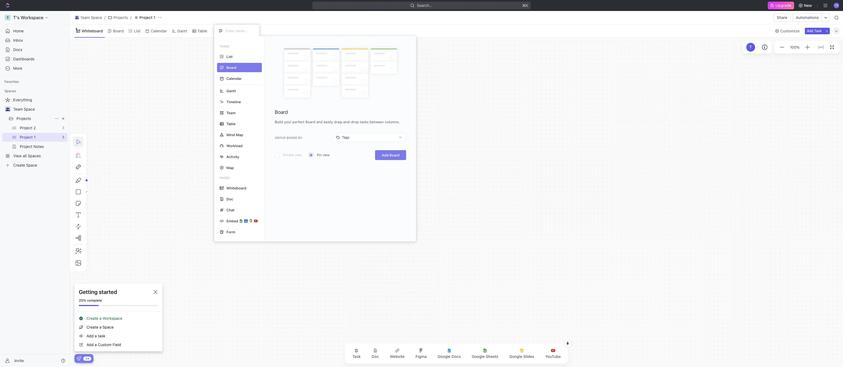 Task type: locate. For each thing, give the bounding box(es) containing it.
team down the "timeline"
[[226, 111, 236, 115]]

board
[[287, 136, 297, 140]]

0 horizontal spatial /
[[104, 15, 106, 20]]

0 vertical spatial map
[[236, 133, 243, 137]]

calendar down '1'
[[151, 28, 167, 33]]

customize
[[780, 28, 800, 33]]

team
[[80, 15, 90, 20], [13, 107, 23, 112], [226, 111, 236, 115]]

create up create a space
[[87, 316, 98, 321]]

task down automations button
[[814, 29, 822, 33]]

projects link
[[107, 14, 129, 21], [16, 114, 52, 123]]

table link
[[196, 27, 207, 35]]

favorites button
[[2, 79, 21, 85]]

google inside google sheets "button"
[[472, 354, 485, 359]]

add down automations button
[[807, 29, 813, 33]]

1 horizontal spatial gantt
[[226, 89, 236, 93]]

1 horizontal spatial user group image
[[75, 16, 79, 19]]

0 horizontal spatial projects
[[16, 116, 31, 121]]

google right figma
[[438, 354, 451, 359]]

embed
[[226, 219, 238, 223]]

task
[[814, 29, 822, 33], [352, 354, 361, 359]]

add down tags dropdown button
[[382, 153, 389, 158]]

projects
[[113, 15, 128, 20], [16, 116, 31, 121]]

task left doc button
[[352, 354, 361, 359]]

0 horizontal spatial view
[[295, 153, 302, 157]]

form
[[226, 230, 235, 234]]

1 vertical spatial user group image
[[6, 108, 10, 111]]

0 vertical spatial list
[[134, 28, 141, 33]]

1 horizontal spatial list
[[226, 54, 233, 59]]

25% complete
[[79, 299, 102, 303]]

1 horizontal spatial google
[[472, 354, 485, 359]]

tree
[[2, 96, 68, 170]]

calendar up the "timeline"
[[226, 76, 242, 81]]

a down add a task
[[95, 343, 97, 347]]

1 vertical spatial map
[[226, 166, 234, 170]]

add board
[[382, 153, 400, 158]]

google left slides
[[509, 354, 522, 359]]

your
[[284, 120, 291, 124]]

google docs button
[[433, 345, 465, 362]]

0 vertical spatial task
[[814, 29, 822, 33]]

0 vertical spatial whiteboard
[[82, 28, 103, 33]]

add
[[807, 29, 813, 33], [382, 153, 389, 158], [87, 334, 94, 339], [87, 343, 94, 347]]

0 vertical spatial table
[[197, 28, 207, 33]]

team space up whiteboard link
[[80, 15, 102, 20]]

upgrade link
[[768, 2, 794, 9]]

list down tasks
[[226, 54, 233, 59]]

create up add a task
[[87, 325, 98, 330]]

group
[[275, 136, 286, 140]]

2 vertical spatial space
[[103, 325, 114, 330]]

user group image
[[75, 16, 79, 19], [6, 108, 10, 111]]

whiteboard down pages
[[226, 186, 246, 190]]

table
[[197, 28, 207, 33], [226, 122, 236, 126]]

view
[[221, 28, 230, 33]]

0 horizontal spatial whiteboard
[[82, 28, 103, 33]]

0 vertical spatial gantt
[[177, 28, 187, 33]]

list
[[134, 28, 141, 33], [226, 54, 233, 59]]

getting started
[[79, 289, 117, 295]]

1 vertical spatial create
[[87, 325, 98, 330]]

1 vertical spatial whiteboard
[[226, 186, 246, 190]]

1 vertical spatial table
[[226, 122, 236, 126]]

gantt left table link
[[177, 28, 187, 33]]

add for add board
[[382, 153, 389, 158]]

1 vertical spatial projects
[[16, 116, 31, 121]]

automations
[[796, 15, 819, 20]]

add down add a task
[[87, 343, 94, 347]]

add inside 'button'
[[807, 29, 813, 33]]

0 vertical spatial doc
[[226, 197, 233, 201]]

spaces
[[4, 89, 16, 93]]

2 create from the top
[[87, 325, 98, 330]]

0 horizontal spatial space
[[24, 107, 35, 112]]

dashboards
[[13, 57, 35, 61]]

add task button
[[805, 28, 824, 34]]

0 vertical spatial projects link
[[107, 14, 129, 21]]

custom
[[98, 343, 112, 347]]

1 vertical spatial gantt
[[226, 89, 236, 93]]

timeline
[[226, 100, 241, 104]]

2 horizontal spatial google
[[509, 354, 522, 359]]

add for add a custom field
[[87, 343, 94, 347]]

share
[[777, 15, 787, 20]]

whiteboard
[[82, 28, 103, 33], [226, 186, 246, 190]]

team inside tree
[[13, 107, 23, 112]]

team space link
[[73, 14, 103, 21], [13, 105, 67, 114]]

0 horizontal spatial task
[[352, 354, 361, 359]]

doc right task button
[[372, 354, 379, 359]]

0 horizontal spatial doc
[[226, 197, 233, 201]]

1 horizontal spatial projects link
[[107, 14, 129, 21]]

doc inside button
[[372, 354, 379, 359]]

1 horizontal spatial task
[[814, 29, 822, 33]]

t
[[750, 45, 752, 49]]

1 create from the top
[[87, 316, 98, 321]]

1 vertical spatial task
[[352, 354, 361, 359]]

0 horizontal spatial calendar
[[151, 28, 167, 33]]

google
[[438, 354, 451, 359], [472, 354, 485, 359], [509, 354, 522, 359]]

1 horizontal spatial projects
[[113, 15, 128, 20]]

2 horizontal spatial team
[[226, 111, 236, 115]]

gantt up the "timeline"
[[226, 89, 236, 93]]

0 horizontal spatial table
[[197, 28, 207, 33]]

0 horizontal spatial team
[[13, 107, 23, 112]]

youtube
[[545, 354, 561, 359]]

0 horizontal spatial map
[[226, 166, 234, 170]]

google for google sheets
[[472, 354, 485, 359]]

team up whiteboard link
[[80, 15, 90, 20]]

gantt link
[[176, 27, 187, 35]]

a for task
[[95, 334, 97, 339]]

dashboards link
[[2, 55, 68, 63]]

1 vertical spatial docs
[[452, 354, 461, 359]]

1 horizontal spatial /
[[130, 15, 132, 20]]

sidebar navigation
[[0, 11, 70, 367]]

inbox link
[[2, 36, 68, 45]]

a
[[99, 316, 101, 321], [99, 325, 101, 330], [95, 334, 97, 339], [95, 343, 97, 347]]

private
[[283, 153, 294, 157]]

perfect
[[292, 120, 305, 124]]

tasks
[[360, 120, 369, 124]]

projects link inside tree
[[16, 114, 52, 123]]

calendar
[[151, 28, 167, 33], [226, 76, 242, 81]]

0 horizontal spatial team space link
[[13, 105, 67, 114]]

space inside tree
[[24, 107, 35, 112]]

close image
[[154, 290, 157, 294]]

100% button
[[789, 44, 801, 50]]

a left task
[[95, 334, 97, 339]]

automations button
[[793, 13, 822, 22]]

chat
[[226, 208, 234, 212]]

1 vertical spatial projects link
[[16, 114, 52, 123]]

1 horizontal spatial view
[[323, 153, 330, 157]]

0 vertical spatial create
[[87, 316, 98, 321]]

list down project 1 'link'
[[134, 28, 141, 33]]

board link
[[112, 27, 124, 35]]

space
[[91, 15, 102, 20], [24, 107, 35, 112], [103, 325, 114, 330]]

gantt
[[177, 28, 187, 33], [226, 89, 236, 93]]

/
[[104, 15, 106, 20], [130, 15, 132, 20]]

1 vertical spatial doc
[[372, 354, 379, 359]]

mind
[[226, 133, 235, 137]]

map down activity
[[226, 166, 234, 170]]

0 vertical spatial user group image
[[75, 16, 79, 19]]

home link
[[2, 27, 68, 35]]

tree containing team space
[[2, 96, 68, 170]]

board
[[113, 28, 124, 33], [275, 109, 288, 115], [306, 120, 315, 124], [389, 153, 400, 158]]

table up mind
[[226, 122, 236, 126]]

table right gantt link
[[197, 28, 207, 33]]

google for google docs
[[438, 354, 451, 359]]

2 view from the left
[[323, 153, 330, 157]]

1 vertical spatial list
[[226, 54, 233, 59]]

pin
[[317, 153, 322, 157]]

getting
[[79, 289, 98, 295]]

0 vertical spatial docs
[[13, 47, 22, 52]]

1 vertical spatial calendar
[[226, 76, 242, 81]]

0 horizontal spatial docs
[[13, 47, 22, 52]]

tags button
[[332, 133, 406, 142]]

view right pin at left
[[323, 153, 330, 157]]

1 google from the left
[[438, 354, 451, 359]]

0 horizontal spatial team space
[[13, 107, 35, 112]]

complete
[[87, 299, 102, 303]]

team space down spaces
[[13, 107, 35, 112]]

1 vertical spatial space
[[24, 107, 35, 112]]

3 google from the left
[[509, 354, 522, 359]]

google inside "google docs" 'button'
[[438, 354, 451, 359]]

team down spaces
[[13, 107, 23, 112]]

1 horizontal spatial doc
[[372, 354, 379, 359]]

google inside google slides button
[[509, 354, 522, 359]]

1
[[153, 15, 155, 20]]

add left task
[[87, 334, 94, 339]]

view for pin view
[[323, 153, 330, 157]]

customize button
[[773, 27, 801, 35]]

docs link
[[2, 45, 68, 54]]

upgrade
[[776, 3, 791, 8]]

1 horizontal spatial map
[[236, 133, 243, 137]]

a up task
[[99, 325, 101, 330]]

whiteboard left board link
[[82, 28, 103, 33]]

1 horizontal spatial team space link
[[73, 14, 103, 21]]

pages
[[220, 176, 230, 180]]

1 horizontal spatial space
[[91, 15, 102, 20]]

map right mind
[[236, 133, 243, 137]]

0 horizontal spatial user group image
[[6, 108, 10, 111]]

2 horizontal spatial space
[[103, 325, 114, 330]]

a up create a space
[[99, 316, 101, 321]]

tags
[[342, 136, 349, 140]]

google left sheets
[[472, 354, 485, 359]]

team space
[[80, 15, 102, 20], [13, 107, 35, 112]]

2 google from the left
[[472, 354, 485, 359]]

doc up "chat"
[[226, 197, 233, 201]]

view right private
[[295, 153, 302, 157]]

whiteboard link
[[81, 27, 103, 35]]

1 horizontal spatial docs
[[452, 354, 461, 359]]

pin view
[[317, 153, 330, 157]]

0 horizontal spatial google
[[438, 354, 451, 359]]

0 horizontal spatial gantt
[[177, 28, 187, 33]]

create
[[87, 316, 98, 321], [87, 325, 98, 330]]

1 view from the left
[[295, 153, 302, 157]]

search...
[[417, 3, 433, 8]]

private view
[[283, 153, 302, 157]]

google for google slides
[[509, 354, 522, 359]]

1 vertical spatial team space link
[[13, 105, 67, 114]]

google slides button
[[505, 345, 539, 362]]

1 vertical spatial team space
[[13, 107, 35, 112]]

create a workspace
[[87, 316, 122, 321]]

0 horizontal spatial projects link
[[16, 114, 52, 123]]

google sheets
[[472, 354, 498, 359]]

1/4
[[85, 357, 89, 360]]

google sheets button
[[467, 345, 503, 362]]

build
[[275, 120, 283, 124]]

1 horizontal spatial team space
[[80, 15, 102, 20]]



Task type: describe. For each thing, give the bounding box(es) containing it.
google slides
[[509, 354, 534, 359]]

project
[[140, 15, 152, 20]]

slides
[[523, 354, 534, 359]]

google docs
[[438, 354, 461, 359]]

project 1 link
[[133, 14, 157, 21]]

invite
[[14, 358, 24, 363]]

task inside button
[[352, 354, 361, 359]]

activity
[[226, 155, 239, 159]]

inbox
[[13, 38, 23, 43]]

sheets
[[486, 354, 498, 359]]

0 vertical spatial projects
[[113, 15, 128, 20]]

website button
[[386, 345, 409, 362]]

onboarding checklist button element
[[77, 357, 81, 361]]

field
[[113, 343, 121, 347]]

mind map
[[226, 133, 243, 137]]

started
[[99, 289, 117, 295]]

calendar link
[[150, 27, 167, 35]]

by:
[[298, 136, 303, 140]]

project 1
[[140, 15, 155, 20]]

create for create a space
[[87, 325, 98, 330]]

easily
[[324, 120, 333, 124]]

1 / from the left
[[104, 15, 106, 20]]

a for space
[[99, 325, 101, 330]]

⌘k
[[522, 3, 528, 8]]

docs inside 'button'
[[452, 354, 461, 359]]

view for private view
[[295, 153, 302, 157]]

tree inside the sidebar navigation
[[2, 96, 68, 170]]

0 vertical spatial calendar
[[151, 28, 167, 33]]

1 horizontal spatial team
[[80, 15, 90, 20]]

25%
[[79, 299, 86, 303]]

new
[[804, 3, 812, 8]]

view button
[[214, 24, 232, 37]]

a for custom
[[95, 343, 97, 347]]

1 horizontal spatial table
[[226, 122, 236, 126]]

drop
[[351, 120, 359, 124]]

100%
[[790, 45, 800, 49]]

columns.
[[385, 120, 400, 124]]

view button
[[214, 27, 232, 35]]

drag-
[[334, 120, 343, 124]]

0 horizontal spatial list
[[134, 28, 141, 33]]

a for workspace
[[99, 316, 101, 321]]

tasks
[[220, 45, 229, 48]]

and
[[316, 120, 323, 124]]

home
[[13, 29, 24, 33]]

between
[[370, 120, 384, 124]]

build your perfect board and easily drag-and-drop tasks between columns.
[[275, 120, 400, 124]]

team space inside the sidebar navigation
[[13, 107, 35, 112]]

0 vertical spatial team space
[[80, 15, 102, 20]]

add for add task
[[807, 29, 813, 33]]

task inside 'button'
[[814, 29, 822, 33]]

and-
[[343, 120, 351, 124]]

list link
[[133, 27, 141, 35]]

workspace
[[103, 316, 122, 321]]

onboarding checklist button image
[[77, 357, 81, 361]]

add for add a task
[[87, 334, 94, 339]]

doc button
[[367, 345, 383, 362]]

youtube button
[[541, 345, 565, 362]]

share button
[[774, 13, 791, 22]]

task
[[98, 334, 105, 339]]

new button
[[796, 1, 815, 10]]

workload
[[226, 144, 243, 148]]

add a custom field
[[87, 343, 121, 347]]

projects inside tree
[[16, 116, 31, 121]]

1 horizontal spatial calendar
[[226, 76, 242, 81]]

create for create a workspace
[[87, 316, 98, 321]]

figma
[[416, 354, 427, 359]]

0 vertical spatial team space link
[[73, 14, 103, 21]]

0 vertical spatial space
[[91, 15, 102, 20]]

1 horizontal spatial whiteboard
[[226, 186, 246, 190]]

website
[[390, 354, 405, 359]]

user group image inside the sidebar navigation
[[6, 108, 10, 111]]

figma button
[[411, 345, 431, 362]]

add a task
[[87, 334, 105, 339]]

Enter name... field
[[225, 28, 255, 33]]

docs inside the sidebar navigation
[[13, 47, 22, 52]]

favorites
[[4, 80, 19, 84]]

task button
[[348, 345, 365, 362]]

group board by:
[[275, 136, 303, 140]]

create a space
[[87, 325, 114, 330]]

add task
[[807, 29, 822, 33]]

2 / from the left
[[130, 15, 132, 20]]



Task type: vqa. For each thing, say whether or not it's contained in the screenshot.
the top user group icon
no



